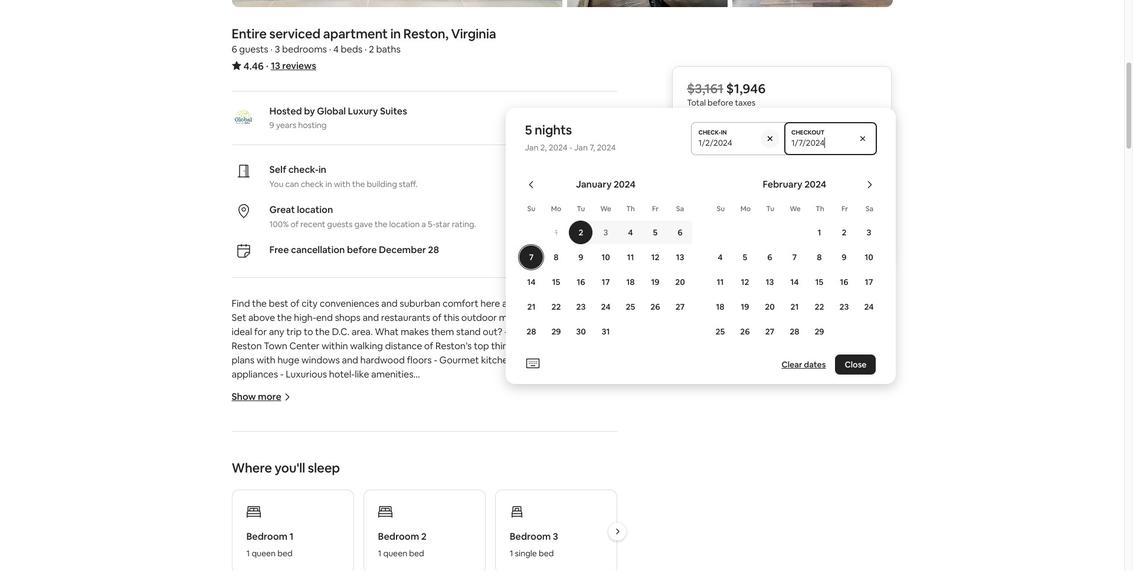 Task type: describe. For each thing, give the bounding box(es) containing it.
3 inside 'bedroom 3 1 single bed'
[[553, 531, 559, 543]]

and up what
[[381, 297, 398, 310]]

1 horizontal spatial 28
[[527, 327, 537, 337]]

ideal
[[232, 326, 252, 338]]

with down do
[[520, 354, 539, 367]]

to down wood
[[359, 482, 369, 494]]

if
[[457, 510, 463, 522]]

at down 'd.c.'s'
[[525, 510, 534, 522]]

2 17 from the left
[[865, 277, 874, 288]]

queen for bedroom 1
[[252, 548, 276, 559]]

upscale
[[311, 439, 344, 452]]

2 down january
[[579, 227, 584, 238]]

1 7 button from the left
[[519, 246, 544, 269]]

and up the hotel-
[[342, 354, 358, 367]]

1 horizontal spatial 12 button
[[733, 270, 758, 294]]

while!
[[579, 482, 604, 494]]

calendar application
[[506, 166, 1134, 370]]

· left beds
[[329, 43, 331, 55]]

2 2 button from the left
[[832, 221, 857, 244]]

with down freezer, at the bottom of the page
[[527, 553, 546, 565]]

1 horizontal spatial 18 button
[[708, 295, 733, 319]]

reston inside welcome to friendly reston, virginia, a charming corner of the sprawling d.c. metro area known for the lively reston town center. perched just a stone's throw from a slew of great restaurants, upscale shopping, and convenient essentials, this modern building has it all.  greet the beautiful d.c. day from your quiet, private bedroom. in addition to a plush mattress, you'll find high-end wood furnishings, quartz countertops, plenty of natural light, and ample closet space to really make you feel at home. unpack and stay a while! whether your days are filled with meetings, family visits, or tours of d.c.'s most popular attractions, you'll undoubtedly work up an appetite. if a casual night at home is in the cards, take advantage of the stunning chef's kitchen and whip up a delicious meal. the premium stainless steel appliances include a full-size fridge and freezer, electric stove, oven, microwave, and dishwasher, and the cabinets are fully stocked with the essentials. don't feel like cooking? you'll find a mouthwatering array of restaurants at
[[318, 425, 348, 437]]

0 vertical spatial 12 button
[[643, 246, 668, 269]]

1 21 button from the left
[[519, 295, 544, 319]]

1 vertical spatial from
[[378, 453, 399, 466]]

13 for right the 13 button
[[766, 277, 774, 288]]

a down night
[[514, 524, 520, 537]]

a up natural
[[586, 453, 591, 466]]

guests inside great location 100% of recent guests gave the location a 5-star rating.
[[327, 219, 353, 230]]

a left slew
[[556, 425, 561, 437]]

this inside welcome to friendly reston, virginia, a charming corner of the sprawling d.c. metro area known for the lively reston town center. perched just a stone's throw from a slew of great restaurants, upscale shopping, and convenient essentials, this modern building has it all.  greet the beautiful d.c. day from your quiet, private bedroom. in addition to a plush mattress, you'll find high-end wood furnishings, quartz countertops, plenty of natural light, and ample closet space to really make you feel at home. unpack and stay a while! whether your days are filled with meetings, family visits, or tours of d.c.'s most popular attractions, you'll undoubtedly work up an appetite. if a casual night at home is in the cards, take advantage of the stunning chef's kitchen and whip up a delicious meal. the premium stainless steel appliances include a full-size fridge and freezer, electric stove, oven, microwave, and dishwasher, and the cabinets are fully stocked with the essentials. don't feel like cooking? you'll find a mouthwatering array of restaurants at
[[506, 439, 522, 452]]

1/7/2024
[[790, 138, 823, 148]]

0 horizontal spatial before
[[347, 244, 377, 256]]

1 vertical spatial you'll
[[284, 510, 306, 522]]

2 14 button from the left
[[783, 270, 807, 294]]

appliances inside the find the best of city conveniences and suburban comfort here at reston town center. set above the high-end shops and restaurants of this outdoor mall, these apartments are ideal for any trip to the d.c. area. what makes them stand out? - fabulous location at reston town center within walking distance of reston's top things to do - spacious floor plans with huge windows and hardwood floors - gourmet kitchens with stainless steel appliances - luxurious hotel-like amenities
[[232, 368, 278, 381]]

apartments
[[548, 312, 599, 324]]

1 15 from the left
[[552, 277, 561, 288]]

1 16 from the left
[[577, 277, 586, 288]]

than
[[706, 301, 725, 314]]

end inside the find the best of city conveniences and suburban comfort here at reston town center. set above the high-end shops and restaurants of this outdoor mall, these apartments are ideal for any trip to the d.c. area. what makes them stand out? - fabulous location at reston town center within walking distance of reston's top things to do - spacious floor plans with huge windows and hardwood floors - gourmet kitchens with stainless steel appliances - luxurious hotel-like amenities
[[316, 312, 333, 324]]

1 horizontal spatial 19
[[741, 302, 750, 312]]

ample
[[274, 482, 301, 494]]

to left do
[[520, 340, 530, 352]]

lively
[[294, 425, 316, 437]]

1 vertical spatial this
[[787, 354, 801, 365]]

of up floors
[[424, 340, 434, 352]]

gourmet
[[440, 354, 479, 367]]

and down whip
[[488, 538, 504, 551]]

next image
[[614, 529, 621, 536]]

1 8 from the left
[[554, 252, 559, 263]]

3 right yet
[[867, 227, 872, 238]]

1 horizontal spatial 12
[[741, 277, 750, 288]]

reviews
[[282, 60, 316, 72]]

center. inside welcome to friendly reston, virginia, a charming corner of the sprawling d.c. metro area known for the lively reston town center. perched just a stone's throw from a slew of great restaurants, upscale shopping, and convenient essentials, this modern building has it all.  greet the beautiful d.c. day from your quiet, private bedroom. in addition to a plush mattress, you'll find high-end wood furnishings, quartz countertops, plenty of natural light, and ample closet space to really make you feel at home. unpack and stay a while! whether your days are filled with meetings, family visits, or tours of d.c.'s most popular attractions, you'll undoubtedly work up an appetite. if a casual night at home is in the cards, take advantage of the stunning chef's kitchen and whip up a delicious meal. the premium stainless steel appliances include a full-size fridge and freezer, electric stove, oven, microwave, and dishwasher, and the cabinets are fully stocked with the essentials. don't feel like cooking? you'll find a mouthwatering array of restaurants at
[[375, 425, 407, 437]]

13 inside 4.46 · 13 reviews
[[271, 60, 280, 72]]

1/2/2024
[[694, 138, 728, 148]]

the left avg.
[[728, 301, 742, 314]]

and up the area.
[[363, 312, 379, 324]]

do
[[532, 340, 544, 352]]

convenient
[[409, 439, 458, 452]]

1 16 button from the left
[[569, 270, 594, 294]]

top
[[474, 340, 489, 352]]

distance
[[385, 340, 422, 352]]

0 horizontal spatial 6 button
[[668, 221, 693, 244]]

bedroom 3 1 single bed
[[510, 531, 559, 559]]

2 horizontal spatial 6
[[768, 252, 773, 263]]

1 horizontal spatial location
[[389, 219, 420, 230]]

shops
[[335, 312, 361, 324]]

1 horizontal spatial 27 button
[[758, 320, 783, 344]]

plans
[[232, 354, 255, 367]]

2 16 from the left
[[840, 277, 849, 288]]

free cancellation before december 28
[[270, 244, 439, 256]]

bed for 1
[[278, 548, 293, 559]]

0 horizontal spatial 20 button
[[668, 270, 693, 294]]

a down bedroom 2 1 queen bed
[[378, 567, 383, 572]]

center. inside the find the best of city conveniences and suburban comfort here at reston town center. set above the high-end shops and restaurants of this outdoor mall, these apartments are ideal for any trip to the d.c. area. what makes them stand out? - fabulous location at reston town center within walking distance of reston's top things to do - spacious floor plans with huge windows and hardwood floors - gourmet kitchens with stainless steel appliances - luxurious hotel-like amenities
[[571, 297, 603, 310]]

this inside the find the best of city conveniences and suburban comfort here at reston town center. set above the high-end shops and restaurants of this outdoor mall, these apartments are ideal for any trip to the d.c. area. what makes them stand out? - fabulous location at reston town center within walking distance of reston's top things to do - spacious floor plans with huge windows and hardwood floors - gourmet kitchens with stainless steel appliances - luxurious hotel-like amenities
[[444, 312, 460, 324]]

and up furnishings,
[[391, 439, 407, 452]]

in up check at the top left of the page
[[319, 163, 327, 176]]

it
[[232, 453, 238, 466]]

and down mattress,
[[255, 482, 272, 494]]

of right slew
[[585, 425, 594, 437]]

addition
[[536, 453, 572, 466]]

2 8 from the left
[[817, 252, 822, 263]]

1 horizontal spatial 18
[[716, 302, 725, 312]]

a right just
[[465, 425, 470, 437]]

gave
[[355, 219, 373, 230]]

home
[[536, 510, 561, 522]]

are down closet
[[316, 496, 330, 508]]

0 horizontal spatial 20
[[676, 277, 685, 288]]

1 vertical spatial 4 button
[[708, 246, 733, 269]]

1 jan from the left
[[525, 142, 539, 153]]

1 fr from the left
[[652, 204, 659, 214]]

1 vertical spatial 11 button
[[708, 270, 733, 294]]

1 17 from the left
[[602, 277, 610, 288]]

a inside great location 100% of recent guests gave the location a 5-star rating.
[[422, 219, 426, 230]]

2 horizontal spatial town
[[546, 297, 569, 310]]

and down include
[[380, 553, 396, 565]]

makes
[[401, 326, 429, 338]]

kitchens
[[481, 354, 518, 367]]

2024 right january
[[614, 178, 636, 191]]

2 jan from the left
[[575, 142, 588, 153]]

of inside your dates are $1,215 less than the avg. nightly rate of the last 60 days.
[[815, 301, 824, 314]]

a right stay
[[572, 482, 577, 494]]

2 horizontal spatial reston
[[513, 297, 543, 310]]

1 horizontal spatial your
[[401, 453, 420, 466]]

1 vertical spatial 26 button
[[733, 320, 758, 344]]

1 3 button from the left
[[594, 221, 619, 244]]

1 24 button from the left
[[594, 295, 619, 319]]

recent
[[301, 219, 325, 230]]

0 vertical spatial 19
[[651, 277, 660, 288]]

1 horizontal spatial 25 button
[[708, 320, 733, 344]]

1 vertical spatial you
[[734, 236, 748, 246]]

2 3 button from the left
[[857, 221, 882, 244]]

area.
[[352, 326, 373, 338]]

0 horizontal spatial up
[[389, 510, 400, 522]]

the down undoubtedly
[[341, 524, 355, 537]]

hardwood
[[361, 354, 405, 367]]

0 vertical spatial 25 button
[[619, 295, 643, 319]]

1 horizontal spatial up
[[501, 524, 512, 537]]

dates for your
[[768, 289, 793, 302]]

december
[[379, 244, 426, 256]]

with inside self check-in you can check in with the building staff.
[[334, 179, 351, 189]]

apartment
[[323, 25, 388, 42]]

furnishings,
[[386, 468, 435, 480]]

at right '30'
[[588, 326, 597, 338]]

1 vertical spatial 20 button
[[758, 295, 783, 319]]

0 horizontal spatial 26
[[651, 302, 661, 312]]

mattress,
[[232, 468, 273, 480]]

of up the them
[[433, 312, 442, 324]]

unpack
[[498, 482, 531, 494]]

1 17 button from the left
[[594, 270, 619, 294]]

$3,161 $1,946 total before taxes
[[687, 80, 766, 108]]

2 th from the left
[[816, 204, 825, 214]]

1 14 button from the left
[[519, 270, 544, 294]]

herndon/reston reston 3 bedroom lobby image
[[232, 0, 562, 7]]

and down plenty on the bottom of the page
[[533, 482, 550, 494]]

5 nights jan 2, 2024 - jan 7, 2024
[[525, 122, 616, 153]]

0 vertical spatial 27
[[676, 302, 685, 312]]

0 vertical spatial location
[[297, 204, 333, 216]]

0 horizontal spatial town
[[264, 340, 288, 352]]

1 9 button from the left
[[569, 246, 594, 269]]

1 th from the left
[[627, 204, 635, 214]]

tours
[[487, 496, 509, 508]]

1 28 button from the left
[[519, 320, 544, 344]]

a right virginia,
[[393, 411, 398, 423]]

1 vertical spatial find
[[359, 567, 376, 572]]

quartz
[[437, 468, 468, 480]]

1 sa from the left
[[677, 204, 684, 214]]

1 horizontal spatial 6
[[678, 227, 683, 238]]

25 for the right 25 'button'
[[716, 327, 725, 337]]

the down best
[[277, 312, 292, 324]]

0 vertical spatial 5 button
[[643, 221, 668, 244]]

0 vertical spatial 11 button
[[619, 246, 643, 269]]

to right trip
[[304, 326, 313, 338]]

1 vertical spatial 27
[[766, 327, 775, 337]]

and up the fridge
[[460, 524, 476, 537]]

1 vertical spatial 26
[[741, 327, 750, 337]]

reserve
[[765, 205, 800, 218]]

1 horizontal spatial 20
[[765, 302, 775, 312]]

at up mall,
[[502, 297, 511, 310]]

2024 right february
[[805, 178, 827, 191]]

attractions,
[[232, 510, 282, 522]]

1 1 button from the left
[[544, 221, 569, 244]]

2 23 from the left
[[840, 302, 849, 312]]

of up stay
[[557, 468, 566, 480]]

beds
[[341, 43, 363, 55]]

whether
[[232, 496, 270, 508]]

0 horizontal spatial 28
[[428, 244, 439, 256]]

reserve button
[[687, 198, 878, 226]]

dates for clear
[[804, 360, 826, 370]]

metro
[[565, 411, 592, 423]]

2 horizontal spatial 28
[[790, 327, 800, 337]]

3 inside entire serviced apartment in reston, virginia 6 guests · 3 bedrooms · 4 beds · 2 baths
[[275, 43, 280, 55]]

0 vertical spatial 27 button
[[668, 295, 693, 319]]

to down more
[[275, 411, 284, 423]]

2 inside entire serviced apartment in reston, virginia 6 guests · 3 bedrooms · 4 beds · 2 baths
[[369, 43, 374, 55]]

1 23 from the left
[[577, 302, 586, 312]]

0 vertical spatial feel
[[440, 482, 456, 494]]

end inside welcome to friendly reston, virginia, a charming corner of the sprawling d.c. metro area known for the lively reston town center. perched just a stone's throw from a slew of great restaurants, upscale shopping, and convenient essentials, this modern building has it all.  greet the beautiful d.c. day from your quiet, private bedroom. in addition to a plush mattress, you'll find high-end wood furnishings, quartz countertops, plenty of natural light, and ample closet space to really make you feel at home. unpack and stay a while! whether your days are filled with meetings, family visits, or tours of d.c.'s most popular attractions, you'll undoubtedly work up an appetite. if a casual night at home is in the cards, take advantage of the stunning chef's kitchen and whip up a delicious meal. the premium stainless steel appliances include a full-size fridge and freezer, electric stove, oven, microwave, and dishwasher, and the cabinets are fully stocked with the essentials. don't feel like cooking? you'll find a mouthwatering array of restaurants at
[[340, 468, 357, 480]]

1 10 from the left
[[602, 252, 610, 263]]

herndon/reston reston 3 bedroom living room image
[[567, 0, 728, 7]]

meetings,
[[376, 496, 419, 508]]

global
[[317, 105, 346, 117]]

2 23 button from the left
[[832, 295, 857, 319]]

just
[[447, 425, 463, 437]]

baths
[[376, 43, 401, 55]]

has
[[597, 439, 612, 452]]

show
[[232, 391, 256, 403]]

the right the rate
[[826, 301, 841, 314]]

0 horizontal spatial 12
[[652, 252, 660, 263]]

the up above
[[252, 297, 267, 310]]

hosted
[[270, 105, 302, 117]]

2 21 button from the left
[[783, 295, 807, 319]]

0 horizontal spatial 19 button
[[643, 270, 668, 294]]

1 we from the left
[[601, 204, 612, 214]]

$3,161
[[687, 80, 724, 97]]

the inside self check-in you can check in with the building staff.
[[352, 179, 365, 189]]

2 vertical spatial d.c.
[[340, 453, 358, 466]]

countertops,
[[470, 468, 526, 480]]

- down huge
[[280, 368, 284, 381]]

0 horizontal spatial 18
[[627, 277, 635, 288]]

2 inside bedroom 2 1 queen bed
[[421, 531, 427, 543]]

cooking?
[[293, 567, 332, 572]]

plush
[[593, 453, 616, 466]]

are up "array"
[[454, 553, 468, 565]]

total
[[687, 97, 706, 108]]

7,
[[590, 142, 595, 153]]

of down undoubtedly
[[329, 524, 339, 537]]

friendly
[[287, 411, 319, 423]]

take
[[260, 524, 279, 537]]

report
[[758, 354, 785, 365]]

location inside the find the best of city conveniences and suburban comfort here at reston town center. set above the high-end shops and restaurants of this outdoor mall, these apartments are ideal for any trip to the d.c. area. what makes them stand out? - fabulous location at reston town center within walking distance of reston's top things to do - spacious floor plans with huge windows and hardwood floors - gourmet kitchens with stainless steel appliances - luxurious hotel-like amenities
[[551, 326, 586, 338]]

bedrooms
[[282, 43, 327, 55]]

welcome
[[232, 411, 273, 423]]

space
[[331, 482, 357, 494]]

1 su from the left
[[528, 204, 536, 214]]

2 9 button from the left
[[832, 246, 857, 269]]

0 horizontal spatial your
[[272, 496, 292, 508]]

5 for topmost 5 "button"
[[653, 227, 658, 238]]

you'll
[[335, 567, 357, 572]]

1 horizontal spatial 5 button
[[733, 246, 758, 269]]

- right do
[[546, 340, 549, 352]]

1 horizontal spatial 9
[[579, 252, 584, 263]]

queen for bedroom 2
[[384, 548, 408, 559]]

1 horizontal spatial 6 button
[[758, 246, 783, 269]]

town inside welcome to friendly reston, virginia, a charming corner of the sprawling d.c. metro area known for the lively reston town center. perched just a stone's throw from a slew of great restaurants, upscale shopping, and convenient essentials, this modern building has it all.  greet the beautiful d.c. day from your quiet, private bedroom. in addition to a plush mattress, you'll find high-end wood furnishings, quartz countertops, plenty of natural light, and ample closet space to really make you feel at home. unpack and stay a while! whether your days are filled with meetings, family visits, or tours of d.c.'s most popular attractions, you'll undoubtedly work up an appetite. if a casual night at home is in the cards, take advantage of the stunning chef's kitchen and whip up a delicious meal. the premium stainless steel appliances include a full-size fridge and freezer, electric stove, oven, microwave, and dishwasher, and the cabinets are fully stocked with the essentials. don't feel like cooking? you'll find a mouthwatering array of restaurants at
[[350, 425, 373, 437]]

the down include
[[398, 553, 413, 565]]

or
[[475, 496, 485, 508]]

- right out?
[[505, 326, 508, 338]]

1 vertical spatial 19 button
[[733, 295, 758, 319]]

are inside the find the best of city conveniences and suburban comfort here at reston town center. set above the high-end shops and restaurants of this outdoor mall, these apartments are ideal for any trip to the d.c. area. what makes them stand out? - fabulous location at reston town center within walking distance of reston's top things to do - spacious floor plans with huge windows and hardwood floors - gourmet kitchens with stainless steel appliances - luxurious hotel-like amenities
[[601, 312, 615, 324]]

sprawling
[[502, 411, 543, 423]]

reston, inside entire serviced apartment in reston, virginia 6 guests · 3 bedrooms · 4 beds · 2 baths
[[404, 25, 449, 42]]

popular
[[572, 496, 606, 508]]

of left the city
[[291, 297, 300, 310]]

1 vertical spatial feel
[[258, 567, 274, 572]]

0 vertical spatial from
[[533, 425, 554, 437]]

at up visits,
[[458, 482, 467, 494]]

of down fully
[[478, 567, 487, 572]]

light,
[[232, 482, 253, 494]]

1 mo from the left
[[551, 204, 562, 214]]

reston, inside welcome to friendly reston, virginia, a charming corner of the sprawling d.c. metro area known for the lively reston town center. perched just a stone's throw from a slew of great restaurants, upscale shopping, and convenient essentials, this modern building has it all.  greet the beautiful d.c. day from your quiet, private bedroom. in addition to a plush mattress, you'll find high-end wood furnishings, quartz countertops, plenty of natural light, and ample closet space to really make you feel at home. unpack and stay a while! whether your days are filled with meetings, family visits, or tours of d.c.'s most popular attractions, you'll undoubtedly work up an appetite. if a casual night at home is in the cards, take advantage of the stunning chef's kitchen and whip up a delicious meal. the premium stainless steel appliances include a full-size fridge and freezer, electric stove, oven, microwave, and dishwasher, and the cabinets are fully stocked with the essentials. don't feel like cooking? you'll find a mouthwatering array of restaurants at
[[322, 411, 354, 423]]

close button
[[836, 355, 877, 375]]

11 for 11 button to the bottom
[[717, 277, 724, 288]]

the down the popular
[[581, 510, 596, 522]]

what
[[375, 326, 399, 338]]

stay
[[552, 482, 570, 494]]

stove,
[[576, 538, 602, 551]]

0 vertical spatial find
[[299, 468, 316, 480]]

the down electric
[[548, 553, 563, 565]]

2024 right "7,"
[[597, 142, 616, 153]]

where you'll sleep
[[232, 460, 340, 476]]

you'll
[[275, 460, 305, 476]]

0 horizontal spatial 18 button
[[619, 270, 643, 294]]

0 vertical spatial 4 button
[[619, 221, 643, 244]]

the up restaurants, at the left
[[277, 425, 292, 437]]

luxurious
[[286, 368, 327, 381]]

known
[[232, 425, 261, 437]]

60
[[705, 313, 716, 325]]

0 horizontal spatial 26 button
[[643, 295, 668, 319]]

sleep
[[308, 460, 340, 476]]

self check-in you can check in with the building staff.
[[270, 163, 418, 189]]

100%
[[270, 219, 289, 230]]

14 for 1st 14 button from the left
[[527, 277, 536, 288]]

fully
[[470, 553, 488, 565]]

1 vertical spatial d.c.
[[545, 411, 563, 423]]

like inside the find the best of city conveniences and suburban comfort here at reston town center. set above the high-end shops and restaurants of this outdoor mall, these apartments are ideal for any trip to the d.c. area. what makes them stand out? - fabulous location at reston town center within walking distance of reston's top things to do - spacious floor plans with huge windows and hardwood floors - gourmet kitchens with stainless steel appliances - luxurious hotel-like amenities
[[355, 368, 369, 381]]

high- inside the find the best of city conveniences and suburban comfort here at reston town center. set above the high-end shops and restaurants of this outdoor mall, these apartments are ideal for any trip to the d.c. area. what makes them stand out? - fabulous location at reston town center within walking distance of reston's top things to do - spacious floor plans with huge windows and hardwood floors - gourmet kitchens with stainless steel appliances - luxurious hotel-like amenities
[[294, 312, 316, 324]]

high- inside welcome to friendly reston, virginia, a charming corner of the sprawling d.c. metro area known for the lively reston town center. perched just a stone's throw from a slew of great restaurants, upscale shopping, and convenient essentials, this modern building has it all.  greet the beautiful d.c. day from your quiet, private bedroom. in addition to a plush mattress, you'll find high-end wood furnishings, quartz countertops, plenty of natural light, and ample closet space to really make you feel at home. unpack and stay a while! whether your days are filled with meetings, family visits, or tours of d.c.'s most popular attractions, you'll undoubtedly work up an appetite. if a casual night at home is in the cards, take advantage of the stunning chef's kitchen and whip up a delicious meal. the premium stainless steel appliances include a full-size fridge and freezer, electric stove, oven, microwave, and dishwasher, and the cabinets are fully stocked with the essentials. don't feel like cooking? you'll find a mouthwatering array of restaurants at
[[318, 468, 340, 480]]

rate
[[796, 301, 813, 314]]

in inside welcome to friendly reston, virginia, a charming corner of the sprawling d.c. metro area known for the lively reston town center. perched just a stone's throw from a slew of great restaurants, upscale shopping, and convenient essentials, this modern building has it all.  greet the beautiful d.c. day from your quiet, private bedroom. in addition to a plush mattress, you'll find high-end wood furnishings, quartz countertops, plenty of natural light, and ample closet space to really make you feel at home. unpack and stay a while! whether your days are filled with meetings, family visits, or tours of d.c.'s most popular attractions, you'll undoubtedly work up an appetite. if a casual night at home is in the cards, take advantage of the stunning chef's kitchen and whip up a delicious meal. the premium stainless steel appliances include a full-size fridge and freezer, electric stove, oven, microwave, and dishwasher, and the cabinets are fully stocked with the essentials. don't feel like cooking? you'll find a mouthwatering array of restaurants at
[[572, 510, 579, 522]]

of up stone's
[[474, 411, 483, 423]]

2 28 button from the left
[[783, 320, 807, 344]]

a right if
[[465, 510, 470, 522]]

appliances inside welcome to friendly reston, virginia, a charming corner of the sprawling d.c. metro area known for the lively reston town center. perched just a stone's throw from a slew of great restaurants, upscale shopping, and convenient essentials, this modern building has it all.  greet the beautiful d.c. day from your quiet, private bedroom. in addition to a plush mattress, you'll find high-end wood furnishings, quartz countertops, plenty of natural light, and ample closet space to really make you feel at home. unpack and stay a while! whether your days are filled with meetings, family visits, or tours of d.c.'s most popular attractions, you'll undoubtedly work up an appetite. if a casual night at home is in the cards, take advantage of the stunning chef's kitchen and whip up a delicious meal. the premium stainless steel appliances include a full-size fridge and freezer, electric stove, oven, microwave, and dishwasher, and the cabinets are fully stocked with the essentials. don't feel like cooking? you'll find a mouthwatering array of restaurants at
[[335, 538, 382, 551]]

2 8 button from the left
[[807, 246, 832, 269]]

are inside your dates are $1,215 less than the avg. nightly rate of the last 60 days.
[[795, 289, 809, 302]]

0 horizontal spatial 13 button
[[668, 246, 693, 269]]

bedroom for bedroom 1
[[247, 531, 288, 543]]

building inside self check-in you can check in with the building staff.
[[367, 179, 397, 189]]

2 24 from the left
[[865, 302, 874, 312]]

3 down 'january 2024'
[[604, 227, 608, 238]]

MM/DD/YYYY text field
[[792, 138, 849, 148]]

2 horizontal spatial 9
[[842, 252, 847, 263]]



Task type: locate. For each thing, give the bounding box(es) containing it.
0 horizontal spatial location
[[297, 204, 333, 216]]

0 vertical spatial reston
[[513, 297, 543, 310]]

restaurants inside the find the best of city conveniences and suburban comfort here at reston town center. set above the high-end shops and restaurants of this outdoor mall, these apartments are ideal for any trip to the d.c. area. what makes them stand out? - fabulous location at reston town center within walking distance of reston's top things to do - spacious floor plans with huge windows and hardwood floors - gourmet kitchens with stainless steel appliances - luxurious hotel-like amenities
[[381, 312, 431, 324]]

1 inside 'bedroom 3 1 single bed'
[[510, 548, 513, 559]]

2 sa from the left
[[866, 204, 874, 214]]

your down ample
[[272, 496, 292, 508]]

0 horizontal spatial guests
[[239, 43, 268, 55]]

1 horizontal spatial 13
[[676, 252, 685, 263]]

4 up than
[[718, 252, 723, 263]]

1 vertical spatial 13
[[676, 252, 685, 263]]

0 horizontal spatial th
[[627, 204, 635, 214]]

0 vertical spatial like
[[355, 368, 369, 381]]

2 15 button from the left
[[807, 270, 832, 294]]

2 vertical spatial 13
[[766, 277, 774, 288]]

january
[[576, 178, 612, 191]]

2 bedroom from the left
[[378, 531, 419, 543]]

7 for first 7 button
[[529, 252, 534, 263]]

before inside $3,161 $1,946 total before taxes
[[708, 97, 734, 108]]

0 vertical spatial d.c.
[[332, 326, 350, 338]]

up
[[389, 510, 400, 522], [501, 524, 512, 537]]

0 horizontal spatial center.
[[375, 425, 407, 437]]

bedroom inside bedroom 2 1 queen bed
[[378, 531, 419, 543]]

nightly
[[764, 301, 794, 314]]

bedroom inside the bedroom 1 1 queen bed
[[247, 531, 288, 543]]

reston, down herndon/reston reston 3 bedroom lobby image
[[404, 25, 449, 42]]

size
[[441, 538, 457, 551]]

star
[[436, 219, 450, 230]]

guests inside entire serviced apartment in reston, virginia 6 guests · 3 bedrooms · 4 beds · 2 baths
[[239, 43, 268, 55]]

1 vertical spatial stainless
[[273, 538, 310, 551]]

2 queen from the left
[[384, 548, 408, 559]]

2 horizontal spatial 4
[[718, 252, 723, 263]]

0 horizontal spatial 19
[[651, 277, 660, 288]]

beautiful
[[300, 453, 338, 466]]

1 horizontal spatial 26
[[741, 327, 750, 337]]

dishwasher,
[[327, 553, 378, 565]]

1 14 from the left
[[527, 277, 536, 288]]

work
[[365, 510, 387, 522]]

22 for first 22 button from left
[[552, 302, 561, 312]]

bed for 2
[[409, 548, 424, 559]]

great location 100% of recent guests gave the location a 5-star rating.
[[270, 204, 476, 230]]

host profile picture image
[[232, 106, 255, 129]]

0 vertical spatial 6
[[232, 43, 237, 55]]

queen inside the bedroom 1 1 queen bed
[[252, 548, 276, 559]]

29 button up listing
[[807, 320, 832, 344]]

1 horizontal spatial 29
[[815, 327, 825, 337]]

from up the modern at the bottom of the page
[[533, 425, 554, 437]]

bed for 3
[[539, 548, 554, 559]]

hosting
[[298, 120, 327, 130]]

$1,215
[[811, 289, 837, 302]]

hotel-
[[329, 368, 355, 381]]

herndon/reston reston 3 bedroom dining room image
[[732, 0, 893, 7]]

of down unpack
[[511, 496, 521, 508]]

29 up listing
[[815, 327, 825, 337]]

and up cooking?
[[309, 553, 325, 565]]

1 vertical spatial 5 button
[[733, 246, 758, 269]]

clear dates button
[[777, 355, 831, 375]]

chef's
[[397, 524, 423, 537]]

check
[[301, 179, 324, 189]]

for inside welcome to friendly reston, virginia, a charming corner of the sprawling d.c. metro area known for the lively reston town center. perched just a stone's throw from a slew of great restaurants, upscale shopping, and convenient essentials, this modern building has it all.  greet the beautiful d.c. day from your quiet, private bedroom. in addition to a plush mattress, you'll find high-end wood furnishings, quartz countertops, plenty of natural light, and ample closet space to really make you feel at home. unpack and stay a while! whether your days are filled with meetings, family visits, or tours of d.c.'s most popular attractions, you'll undoubtedly work up an appetite. if a casual night at home is in the cards, take advantage of the stunning chef's kitchen and whip up a delicious meal. the premium stainless steel appliances include a full-size fridge and freezer, electric stove, oven, microwave, and dishwasher, and the cabinets are fully stocked with the essentials. don't feel like cooking? you'll find a mouthwatering array of restaurants at
[[263, 425, 275, 437]]

2 24 button from the left
[[857, 295, 882, 319]]

1 vertical spatial 5
[[653, 227, 658, 238]]

stocked
[[490, 553, 525, 565]]

6 inside entire serviced apartment in reston, virginia 6 guests · 3 bedrooms · 4 beds · 2 baths
[[232, 43, 237, 55]]

the right 'gave'
[[375, 219, 388, 230]]

21 left $1,215 on the right bottom of the page
[[791, 302, 799, 312]]

d.c. inside the find the best of city conveniences and suburban comfort here at reston town center. set above the high-end shops and restaurants of this outdoor mall, these apartments are ideal for any trip to the d.c. area. what makes them stand out? - fabulous location at reston town center within walking distance of reston's top things to do - spacious floor plans with huge windows and hardwood floors - gourmet kitchens with stainless steel appliances - luxurious hotel-like amenities
[[332, 326, 350, 338]]

0 horizontal spatial su
[[528, 204, 536, 214]]

1 inside bedroom 2 1 queen bed
[[378, 548, 382, 559]]

by
[[304, 105, 315, 117]]

2 su from the left
[[717, 204, 725, 214]]

25 button down than
[[708, 320, 733, 344]]

0 horizontal spatial 10
[[602, 252, 610, 263]]

like
[[355, 368, 369, 381], [276, 567, 291, 572]]

0 horizontal spatial 17 button
[[594, 270, 619, 294]]

1 vertical spatial 12
[[741, 277, 750, 288]]

the up within
[[315, 326, 330, 338]]

from right day
[[378, 453, 399, 466]]

0 horizontal spatial 24 button
[[594, 295, 619, 319]]

a left 5-
[[422, 219, 426, 230]]

february 2024
[[763, 178, 827, 191]]

1 10 button from the left
[[594, 246, 619, 269]]

bed
[[278, 548, 293, 559], [409, 548, 424, 559], [539, 548, 554, 559]]

city
[[302, 297, 318, 310]]

3 bedroom from the left
[[510, 531, 551, 543]]

show more button
[[232, 391, 291, 403]]

20 button
[[668, 270, 693, 294], [758, 295, 783, 319]]

a left full-
[[417, 538, 422, 551]]

guests
[[239, 43, 268, 55], [327, 219, 353, 230]]

bedroom inside 'bedroom 3 1 single bed'
[[510, 531, 551, 543]]

4 for bottom 4 button
[[718, 252, 723, 263]]

2 vertical spatial this
[[506, 439, 522, 452]]

28 button down the rate
[[783, 320, 807, 344]]

1 horizontal spatial 7
[[793, 252, 797, 263]]

in up baths
[[391, 25, 401, 42]]

mouthwatering
[[385, 567, 452, 572]]

0 horizontal spatial 7
[[529, 252, 534, 263]]

queen down take
[[252, 548, 276, 559]]

in
[[527, 453, 534, 466]]

the up great location 100% of recent guests gave the location a 5-star rating.
[[352, 179, 365, 189]]

bedroom for bedroom 2
[[378, 531, 419, 543]]

bedroom down attractions,
[[247, 531, 288, 543]]

25 for the top 25 'button'
[[626, 302, 636, 312]]

in right check at the top left of the page
[[326, 179, 332, 189]]

0 horizontal spatial 16
[[577, 277, 586, 288]]

comfort
[[443, 297, 479, 310]]

any
[[269, 326, 284, 338]]

1 horizontal spatial reston,
[[404, 25, 449, 42]]

bed inside the bedroom 1 1 queen bed
[[278, 548, 293, 559]]

2 22 from the left
[[815, 302, 825, 312]]

steel inside the find the best of city conveniences and suburban comfort here at reston town center. set above the high-end shops and restaurants of this outdoor mall, these apartments are ideal for any trip to the d.c. area. what makes them stand out? - fabulous location at reston town center within walking distance of reston's top things to do - spacious floor plans with huge windows and hardwood floors - gourmet kitchens with stainless steel appliances - luxurious hotel-like amenities
[[580, 354, 601, 367]]

1 29 from the left
[[552, 327, 561, 337]]

0 vertical spatial 18
[[627, 277, 635, 288]]

29 button
[[544, 320, 569, 344], [807, 320, 832, 344]]

1 horizontal spatial 5
[[653, 227, 658, 238]]

1 7 from the left
[[529, 252, 534, 263]]

1 bedroom from the left
[[247, 531, 288, 543]]

like inside welcome to friendly reston, virginia, a charming corner of the sprawling d.c. metro area known for the lively reston town center. perched just a stone's throw from a slew of great restaurants, upscale shopping, and convenient essentials, this modern building has it all.  greet the beautiful d.c. day from your quiet, private bedroom. in addition to a plush mattress, you'll find high-end wood furnishings, quartz countertops, plenty of natural light, and ample closet space to really make you feel at home. unpack and stay a while! whether your days are filled with meetings, family visits, or tours of d.c.'s most popular attractions, you'll undoubtedly work up an appetite. if a casual night at home is in the cards, take advantage of the stunning chef's kitchen and whip up a delicious meal. the premium stainless steel appliances include a full-size fridge and freezer, electric stove, oven, microwave, and dishwasher, and the cabinets are fully stocked with the essentials. don't feel like cooking? you'll find a mouthwatering array of restaurants at
[[276, 567, 291, 572]]

5 inside the 5 nights jan 2, 2024 - jan 7, 2024
[[525, 122, 532, 138]]

· inside 4.46 · 13 reviews
[[266, 60, 269, 72]]

this
[[444, 312, 460, 324], [787, 354, 801, 365], [506, 439, 522, 452]]

2 right yet
[[842, 227, 847, 238]]

are up the 31
[[601, 312, 615, 324]]

2 tu from the left
[[767, 204, 775, 214]]

22 button right "nightly"
[[807, 295, 832, 319]]

9 inside hosted by global luxury suites 9 years hosting
[[270, 120, 274, 130]]

0 horizontal spatial 25
[[626, 302, 636, 312]]

self
[[270, 163, 287, 176]]

array
[[454, 567, 476, 572]]

include
[[384, 538, 415, 551]]

1 horizontal spatial 2 button
[[832, 221, 857, 244]]

- inside the 5 nights jan 2, 2024 - jan 7, 2024
[[570, 142, 573, 153]]

bedroom for bedroom 3
[[510, 531, 551, 543]]

windows
[[302, 354, 340, 367]]

0 vertical spatial restaurants
[[381, 312, 431, 324]]

cabinets
[[415, 553, 452, 565]]

for inside the find the best of city conveniences and suburban comfort here at reston town center. set above the high-end shops and restaurants of this outdoor mall, these apartments are ideal for any trip to the d.c. area. what makes them stand out? - fabulous location at reston town center within walking distance of reston's top things to do - spacious floor plans with huge windows and hardwood floors - gourmet kitchens with stainless steel appliances - luxurious hotel-like amenities
[[254, 326, 267, 338]]

with left huge
[[257, 354, 276, 367]]

steel down floor
[[580, 354, 601, 367]]

restaurants up makes
[[381, 312, 431, 324]]

1 vertical spatial before
[[347, 244, 377, 256]]

8
[[554, 252, 559, 263], [817, 252, 822, 263]]

1 21 from the left
[[528, 302, 536, 312]]

1 24 from the left
[[601, 302, 611, 312]]

29 up spacious
[[552, 327, 561, 337]]

listing
[[803, 354, 826, 365]]

building inside welcome to friendly reston, virginia, a charming corner of the sprawling d.c. metro area known for the lively reston town center. perched just a stone's throw from a slew of great restaurants, upscale shopping, and convenient essentials, this modern building has it all.  greet the beautiful d.c. day from your quiet, private bedroom. in addition to a plush mattress, you'll find high-end wood furnishings, quartz countertops, plenty of natural light, and ample closet space to really make you feel at home. unpack and stay a while! whether your days are filled with meetings, family visits, or tours of d.c.'s most popular attractions, you'll undoubtedly work up an appetite. if a casual night at home is in the cards, take advantage of the stunning chef's kitchen and whip up a delicious meal. the premium stainless steel appliances include a full-size fridge and freezer, electric stove, oven, microwave, and dishwasher, and the cabinets are fully stocked with the essentials. don't feel like cooking? you'll find a mouthwatering array of restaurants at
[[561, 439, 595, 452]]

casual
[[472, 510, 499, 522]]

2 horizontal spatial bedroom
[[510, 531, 551, 543]]

1 horizontal spatial 27
[[766, 327, 775, 337]]

0 horizontal spatial 24
[[601, 302, 611, 312]]

1 horizontal spatial 21 button
[[783, 295, 807, 319]]

building
[[367, 179, 397, 189], [561, 439, 595, 452]]

entire serviced apartment in reston, virginia 6 guests · 3 bedrooms · 4 beds · 2 baths
[[232, 25, 496, 55]]

3 button right yet
[[857, 221, 882, 244]]

th up yet
[[816, 204, 825, 214]]

13 button up less
[[668, 246, 693, 269]]

13 for the 13 button to the left
[[676, 252, 685, 263]]

2 vertical spatial town
[[350, 425, 373, 437]]

2 bed from the left
[[409, 548, 424, 559]]

we down the february 2024
[[790, 204, 801, 214]]

modern
[[524, 439, 559, 452]]

1 tu from the left
[[577, 204, 585, 214]]

· right 4.46
[[266, 60, 269, 72]]

nights
[[535, 122, 572, 138]]

0 vertical spatial appliances
[[232, 368, 278, 381]]

queen down chef's
[[384, 548, 408, 559]]

dates right clear
[[804, 360, 826, 370]]

of right 100%
[[291, 219, 299, 230]]

steel down advantage
[[312, 538, 333, 551]]

1 horizontal spatial 22 button
[[807, 295, 832, 319]]

0 vertical spatial 13
[[271, 60, 280, 72]]

end down the city
[[316, 312, 333, 324]]

0 horizontal spatial 27 button
[[668, 295, 693, 319]]

28 down the rate
[[790, 327, 800, 337]]

avg.
[[744, 301, 762, 314]]

1 8 button from the left
[[544, 246, 569, 269]]

0 horizontal spatial 15 button
[[544, 270, 569, 294]]

1
[[555, 227, 558, 238], [818, 227, 822, 238], [290, 531, 294, 543], [247, 548, 250, 559], [378, 548, 382, 559], [510, 548, 513, 559]]

0 horizontal spatial reston
[[232, 340, 262, 352]]

1 horizontal spatial 24 button
[[857, 295, 882, 319]]

0 horizontal spatial 3 button
[[594, 221, 619, 244]]

8 button
[[544, 246, 569, 269], [807, 246, 832, 269]]

0 horizontal spatial steel
[[312, 538, 333, 551]]

reston up upscale on the bottom of page
[[318, 425, 348, 437]]

1 horizontal spatial 22
[[815, 302, 825, 312]]

2024 right the 2,
[[549, 142, 568, 153]]

2 we from the left
[[790, 204, 801, 214]]

building left staff.
[[367, 179, 397, 189]]

find up closet
[[299, 468, 316, 480]]

1 button
[[544, 221, 569, 244], [807, 221, 832, 244]]

1 horizontal spatial tu
[[767, 204, 775, 214]]

2 button right yet
[[832, 221, 857, 244]]

staff.
[[399, 179, 418, 189]]

stainless inside welcome to friendly reston, virginia, a charming corner of the sprawling d.c. metro area known for the lively reston town center. perched just a stone's throw from a slew of great restaurants, upscale shopping, and convenient essentials, this modern building has it all.  greet the beautiful d.c. day from your quiet, private bedroom. in addition to a plush mattress, you'll find high-end wood furnishings, quartz countertops, plenty of natural light, and ample closet space to really make you feel at home. unpack and stay a while! whether your days are filled with meetings, family visits, or tours of d.c.'s most popular attractions, you'll undoubtedly work up an appetite. if a casual night at home is in the cards, take advantage of the stunning chef's kitchen and whip up a delicious meal. the premium stainless steel appliances include a full-size fridge and freezer, electric stove, oven, microwave, and dishwasher, and the cabinets are fully stocked with the essentials. don't feel like cooking? you'll find a mouthwatering array of restaurants at
[[273, 538, 310, 551]]

to
[[304, 326, 313, 338], [520, 340, 530, 352], [275, 411, 284, 423], [574, 453, 584, 466], [359, 482, 369, 494]]

1 horizontal spatial from
[[533, 425, 554, 437]]

high- down beautiful
[[318, 468, 340, 480]]

center.
[[571, 297, 603, 310], [375, 425, 407, 437]]

town down the any on the left bottom of the page
[[264, 340, 288, 352]]

where
[[232, 460, 272, 476]]

2 horizontal spatial this
[[787, 354, 801, 365]]

your up furnishings,
[[401, 453, 420, 466]]

you left won't
[[734, 236, 748, 246]]

2 mo from the left
[[741, 204, 751, 214]]

bedroom 2 1 queen bed
[[378, 531, 427, 559]]

trip
[[286, 326, 302, 338]]

4 button left won't
[[708, 246, 733, 269]]

28
[[428, 244, 439, 256], [527, 327, 537, 337], [790, 327, 800, 337]]

free
[[270, 244, 289, 256]]

your
[[401, 453, 420, 466], [272, 496, 292, 508]]

1 22 button from the left
[[544, 295, 569, 319]]

0 vertical spatial this
[[444, 312, 460, 324]]

1 horizontal spatial 17 button
[[857, 270, 882, 294]]

$1,946
[[727, 80, 766, 97]]

we
[[601, 204, 612, 214], [790, 204, 801, 214]]

2 1 button from the left
[[807, 221, 832, 244]]

1 vertical spatial 18 button
[[708, 295, 733, 319]]

within
[[322, 340, 348, 352]]

1 horizontal spatial 14 button
[[783, 270, 807, 294]]

2 horizontal spatial 13
[[766, 277, 774, 288]]

14 up the rate
[[791, 277, 799, 288]]

taxes
[[735, 97, 756, 108]]

reston
[[513, 297, 543, 310], [232, 340, 262, 352], [318, 425, 348, 437]]

reston up plans at the bottom left
[[232, 340, 262, 352]]

· up 4.46 · 13 reviews in the left of the page
[[271, 43, 273, 55]]

15 up apartments
[[552, 277, 561, 288]]

location up spacious
[[551, 326, 586, 338]]

1 horizontal spatial end
[[340, 468, 357, 480]]

1 horizontal spatial this
[[506, 439, 522, 452]]

0 horizontal spatial restaurants
[[381, 312, 431, 324]]

2 vertical spatial 5
[[743, 252, 748, 263]]

dates right "your"
[[768, 289, 793, 302]]

dates inside button
[[804, 360, 826, 370]]

feel down quartz in the left bottom of the page
[[440, 482, 456, 494]]

22 for 2nd 22 button from the left
[[815, 302, 825, 312]]

0 vertical spatial building
[[367, 179, 397, 189]]

1 vertical spatial steel
[[312, 538, 333, 551]]

2 21 from the left
[[791, 302, 799, 312]]

4 down 'january 2024'
[[628, 227, 633, 238]]

2 29 from the left
[[815, 327, 825, 337]]

1 vertical spatial 6
[[678, 227, 683, 238]]

full-
[[424, 538, 441, 551]]

above
[[248, 312, 275, 324]]

bed down take
[[278, 548, 293, 559]]

essentials,
[[460, 439, 504, 452]]

restaurants inside welcome to friendly reston, virginia, a charming corner of the sprawling d.c. metro area known for the lively reston town center. perched just a stone's throw from a slew of great restaurants, upscale shopping, and convenient essentials, this modern building has it all.  greet the beautiful d.c. day from your quiet, private bedroom. in addition to a plush mattress, you'll find high-end wood furnishings, quartz countertops, plenty of natural light, and ample closet space to really make you feel at home. unpack and stay a while! whether your days are filled with meetings, family visits, or tours of d.c.'s most popular attractions, you'll undoubtedly work up an appetite. if a casual night at home is in the cards, take advantage of the stunning chef's kitchen and whip up a delicious meal. the premium stainless steel appliances include a full-size fridge and freezer, electric stove, oven, microwave, and dishwasher, and the cabinets are fully stocked with the essentials. don't feel like cooking? you'll find a mouthwatering array of restaurants at
[[489, 567, 539, 572]]

reston, up upscale on the bottom of page
[[322, 411, 354, 423]]

guests left 'gave'
[[327, 219, 353, 230]]

1 queen from the left
[[252, 548, 276, 559]]

1 horizontal spatial 16
[[840, 277, 849, 288]]

before down 'gave'
[[347, 244, 377, 256]]

28 button right mall,
[[519, 320, 544, 344]]

here
[[481, 297, 500, 310]]

queen inside bedroom 2 1 queen bed
[[384, 548, 408, 559]]

0 horizontal spatial this
[[444, 312, 460, 324]]

7 for second 7 button from the left
[[793, 252, 797, 263]]

in inside entire serviced apartment in reston, virginia 6 guests · 3 bedrooms · 4 beds · 2 baths
[[391, 25, 401, 42]]

1 vertical spatial center.
[[375, 425, 407, 437]]

5 button
[[643, 221, 668, 244], [733, 246, 758, 269]]

you inside self check-in you can check in with the building staff.
[[270, 179, 284, 189]]

- right floors
[[434, 354, 438, 367]]

steel inside welcome to friendly reston, virginia, a charming corner of the sprawling d.c. metro area known for the lively reston town center. perched just a stone's throw from a slew of great restaurants, upscale shopping, and convenient essentials, this modern building has it all.  greet the beautiful d.c. day from your quiet, private bedroom. in addition to a plush mattress, you'll find high-end wood furnishings, quartz countertops, plenty of natural light, and ample closet space to really make you feel at home. unpack and stay a while! whether your days are filled with meetings, family visits, or tours of d.c.'s most popular attractions, you'll undoubtedly work up an appetite. if a casual night at home is in the cards, take advantage of the stunning chef's kitchen and whip up a delicious meal. the premium stainless steel appliances include a full-size fridge and freezer, electric stove, oven, microwave, and dishwasher, and the cabinets are fully stocked with the essentials. don't feel like cooking? you'll find a mouthwatering array of restaurants at
[[312, 538, 333, 551]]

check-
[[289, 163, 319, 176]]

the
[[352, 179, 365, 189], [375, 219, 388, 230], [252, 297, 267, 310], [728, 301, 742, 314], [826, 301, 841, 314], [277, 312, 292, 324], [315, 326, 330, 338], [485, 411, 499, 423], [277, 425, 292, 437], [283, 453, 298, 466], [581, 510, 596, 522], [341, 524, 355, 537], [398, 553, 413, 565], [548, 553, 563, 565]]

4 for topmost 4 button
[[628, 227, 633, 238]]

2 14 from the left
[[791, 277, 799, 288]]

bed inside 'bedroom 3 1 single bed'
[[539, 548, 554, 559]]

0 horizontal spatial we
[[601, 204, 612, 214]]

0 vertical spatial 13 button
[[668, 246, 693, 269]]

1 horizontal spatial 13 button
[[758, 270, 783, 294]]

0 vertical spatial you'll
[[275, 468, 297, 480]]

0 horizontal spatial 9 button
[[569, 246, 594, 269]]

find the best of city conveniences and suburban comfort here at reston town center. set above the high-end shops and restaurants of this outdoor mall, these apartments are ideal for any trip to the d.c. area. what makes them stand out? - fabulous location at reston town center within walking distance of reston's top things to do - spacious floor plans with huge windows and hardwood floors - gourmet kitchens with stainless steel appliances - luxurious hotel-like amenities
[[232, 297, 617, 381]]

the up stone's
[[485, 411, 499, 423]]

at down 'bedroom 3 1 single bed'
[[541, 567, 550, 572]]

14 up the these
[[527, 277, 536, 288]]

2 7 from the left
[[793, 252, 797, 263]]

2 17 button from the left
[[857, 270, 882, 294]]

all.
[[240, 453, 251, 466]]

5 for 5 "button" to the right
[[743, 252, 748, 263]]

jan
[[525, 142, 539, 153], [575, 142, 588, 153]]

huge
[[278, 354, 300, 367]]

find
[[299, 468, 316, 480], [359, 567, 376, 572]]

0 horizontal spatial 29 button
[[544, 320, 569, 344]]

7
[[529, 252, 534, 263], [793, 252, 797, 263]]

th
[[627, 204, 635, 214], [816, 204, 825, 214]]

2 10 from the left
[[865, 252, 874, 263]]

2 22 button from the left
[[807, 295, 832, 319]]

d.c. left metro
[[545, 411, 563, 423]]

1 2 button from the left
[[569, 221, 594, 244]]

1 horizontal spatial like
[[355, 368, 369, 381]]

up down night
[[501, 524, 512, 537]]

you down self
[[270, 179, 284, 189]]

0 vertical spatial 12
[[652, 252, 660, 263]]

24 button right $1,215 on the right bottom of the page
[[857, 295, 882, 319]]

26 button down avg.
[[733, 320, 758, 344]]

2 16 button from the left
[[832, 270, 857, 294]]

0 vertical spatial end
[[316, 312, 333, 324]]

the down restaurants, at the left
[[283, 453, 298, 466]]

15 button up apartments
[[544, 270, 569, 294]]

1 bed from the left
[[278, 548, 293, 559]]

report this listing
[[758, 354, 826, 365]]

2 fr from the left
[[842, 204, 848, 214]]

serviced
[[269, 25, 321, 42]]

2 7 button from the left
[[783, 246, 807, 269]]

19
[[651, 277, 660, 288], [741, 302, 750, 312]]

1 vertical spatial restaurants
[[489, 567, 539, 572]]

1 23 button from the left
[[569, 295, 594, 319]]

to up natural
[[574, 453, 584, 466]]

bed inside bedroom 2 1 queen bed
[[409, 548, 424, 559]]

1 vertical spatial appliances
[[335, 538, 382, 551]]

25
[[626, 302, 636, 312], [716, 327, 725, 337]]

1 horizontal spatial find
[[359, 567, 376, 572]]

29
[[552, 327, 561, 337], [815, 327, 825, 337]]

town up apartments
[[546, 297, 569, 310]]

the inside great location 100% of recent guests gave the location a 5-star rating.
[[375, 219, 388, 230]]

1 horizontal spatial 26 button
[[733, 320, 758, 344]]

bedroom down an
[[378, 531, 419, 543]]

1 vertical spatial 11
[[717, 277, 724, 288]]

area
[[594, 411, 613, 423]]

1 22 from the left
[[552, 302, 561, 312]]

kitchen
[[425, 524, 458, 537]]

outdoor
[[462, 312, 497, 324]]

14 for 1st 14 button from the right
[[791, 277, 799, 288]]

freezer,
[[506, 538, 539, 551]]

1 15 button from the left
[[544, 270, 569, 294]]

22 right the these
[[552, 302, 561, 312]]

2 15 from the left
[[816, 277, 824, 288]]

25 button up 31 button
[[619, 295, 643, 319]]

delicious
[[522, 524, 560, 537]]

2 10 button from the left
[[857, 246, 882, 269]]

4 inside entire serviced apartment in reston, virginia 6 guests · 3 bedrooms · 4 beds · 2 baths
[[333, 43, 339, 55]]

0 vertical spatial stainless
[[541, 354, 578, 367]]

· right beds
[[365, 43, 367, 55]]

undoubtedly
[[308, 510, 363, 522]]

stainless inside the find the best of city conveniences and suburban comfort here at reston town center. set above the high-end shops and restaurants of this outdoor mall, these apartments are ideal for any trip to the d.c. area. what makes them stand out? - fabulous location at reston town center within walking distance of reston's top things to do - spacious floor plans with huge windows and hardwood floors - gourmet kitchens with stainless steel appliances - luxurious hotel-like amenities
[[541, 354, 578, 367]]

14 button
[[519, 270, 544, 294], [783, 270, 807, 294]]

11 for topmost 11 button
[[627, 252, 634, 263]]

home.
[[469, 482, 496, 494]]

1 vertical spatial town
[[264, 340, 288, 352]]

3 bed from the left
[[539, 548, 554, 559]]

dates inside your dates are $1,215 less than the avg. nightly rate of the last 60 days.
[[768, 289, 793, 302]]

with up 'work'
[[355, 496, 374, 508]]

17 button up apartments
[[594, 270, 619, 294]]

1 vertical spatial 4
[[628, 227, 633, 238]]

Add date text field
[[699, 138, 756, 148]]

town up shopping,
[[350, 425, 373, 437]]

2 29 button from the left
[[807, 320, 832, 344]]

17 button right $1,215 on the right bottom of the page
[[857, 270, 882, 294]]

clear dates
[[782, 360, 826, 370]]

1 29 button from the left
[[544, 320, 569, 344]]

of inside great location 100% of recent guests gave the location a 5-star rating.
[[291, 219, 299, 230]]



Task type: vqa. For each thing, say whether or not it's contained in the screenshot.


